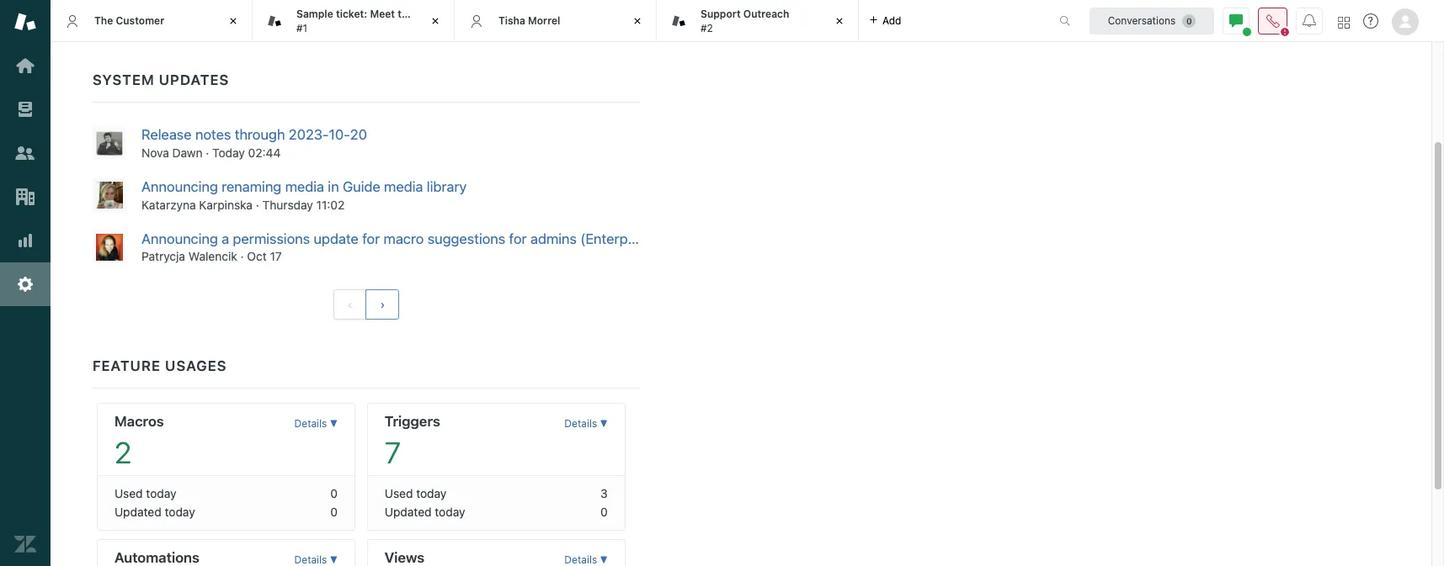 Task type: describe. For each thing, give the bounding box(es) containing it.
dawn
[[172, 146, 203, 160]]

get started image
[[14, 55, 36, 77]]

notifications image
[[1303, 14, 1316, 27]]

admin image
[[14, 274, 36, 296]]

in
[[328, 178, 339, 195]]

› button
[[366, 290, 400, 320]]

macro
[[384, 230, 424, 247]]

main element
[[0, 0, 51, 567]]

notes
[[195, 126, 231, 143]]

feature
[[93, 358, 161, 375]]

(enterprise
[[581, 230, 651, 247]]

suggestions
[[428, 230, 506, 247]]

outreach
[[744, 8, 790, 20]]

renaming
[[222, 178, 282, 195]]

announcing renaming media in guide media library
[[142, 178, 467, 195]]

system
[[93, 72, 155, 88]]

2 for from the left
[[509, 230, 527, 247]]

the
[[398, 8, 414, 20]]

20
[[350, 126, 367, 143]]

usages
[[165, 358, 227, 375]]

sample ticket: meet the ticket #1
[[296, 8, 445, 34]]

details ▼ for 2
[[294, 418, 338, 431]]

morrel
[[528, 14, 560, 27]]

used for 2
[[115, 487, 143, 501]]

updates
[[159, 72, 229, 88]]

3
[[601, 487, 608, 501]]

admins
[[531, 230, 577, 247]]

2
[[115, 436, 131, 470]]

patrycja walencik
[[142, 250, 237, 264]]

the customer
[[94, 14, 164, 27]]

oct 17
[[247, 250, 282, 264]]

used today for 2
[[115, 487, 177, 501]]

#2
[[701, 21, 713, 34]]

conversations
[[1108, 14, 1176, 27]]

button displays agent's chat status as online. image
[[1230, 14, 1243, 27]]

tisha morrel tab
[[455, 0, 657, 42]]

get help image
[[1364, 13, 1379, 29]]

7
[[385, 436, 401, 470]]

tisha morrel
[[499, 14, 560, 27]]

walencik
[[188, 250, 237, 264]]

support
[[701, 8, 741, 20]]

▼ for 7
[[600, 418, 608, 431]]

a
[[222, 230, 229, 247]]

update
[[314, 230, 359, 247]]

library
[[427, 178, 467, 195]]

triggers 7
[[385, 414, 440, 470]]

sample
[[296, 8, 333, 20]]

02:44
[[248, 146, 281, 160]]

triggers
[[385, 414, 440, 431]]

reporting image
[[14, 230, 36, 252]]

tabs tab list
[[51, 0, 1042, 42]]

details ▼ for 7
[[565, 418, 608, 431]]

announcing a permissions update for macro suggestions for admins (enterprise only)
[[142, 230, 687, 247]]

thursday 11:02
[[262, 198, 345, 212]]

updated for 7
[[385, 506, 432, 520]]

oct
[[247, 250, 267, 264]]



Task type: locate. For each thing, give the bounding box(es) containing it.
customer
[[116, 14, 164, 27]]

1 horizontal spatial details
[[565, 418, 597, 431]]

close image
[[225, 13, 242, 29], [427, 13, 444, 29], [831, 13, 848, 29]]

1 details from the left
[[294, 418, 327, 431]]

zendesk image
[[14, 534, 36, 556]]

1 horizontal spatial ▼
[[600, 418, 608, 431]]

ticket
[[417, 8, 445, 20]]

updated today down 2
[[115, 506, 195, 520]]

‹
[[347, 298, 353, 312]]

feature usages
[[93, 358, 227, 375]]

thursday
[[262, 198, 313, 212]]

used down 7
[[385, 487, 413, 501]]

0 horizontal spatial details ▼
[[294, 418, 338, 431]]

guide
[[343, 178, 381, 195]]

the customer tab
[[51, 0, 253, 42]]

ticket:
[[336, 8, 367, 20]]

0 horizontal spatial used
[[115, 487, 143, 501]]

updated down 2
[[115, 506, 161, 520]]

1 updated today from the left
[[115, 506, 195, 520]]

2 details from the left
[[565, 418, 597, 431]]

used
[[115, 487, 143, 501], [385, 487, 413, 501]]

0 horizontal spatial details
[[294, 418, 327, 431]]

›
[[380, 298, 385, 312]]

the
[[94, 14, 113, 27]]

1 horizontal spatial details ▼
[[565, 418, 608, 431]]

katarzyna
[[142, 198, 196, 212]]

organizations image
[[14, 186, 36, 208]]

2 ▼ from the left
[[600, 418, 608, 431]]

1 horizontal spatial media
[[384, 178, 423, 195]]

close image
[[629, 13, 646, 29]]

▼ left triggers
[[330, 418, 338, 431]]

0 vertical spatial announcing
[[142, 178, 218, 195]]

patrycja
[[142, 250, 185, 264]]

macros 2
[[115, 414, 164, 470]]

nova dawn
[[142, 146, 203, 160]]

0 horizontal spatial close image
[[225, 13, 242, 29]]

0 for 7
[[601, 506, 608, 520]]

conversations button
[[1090, 7, 1215, 34]]

views image
[[14, 99, 36, 120]]

1 horizontal spatial used
[[385, 487, 413, 501]]

updated today for 7
[[385, 506, 465, 520]]

release
[[142, 126, 192, 143]]

2 media from the left
[[384, 178, 423, 195]]

0 horizontal spatial ▼
[[330, 418, 338, 431]]

updated for 2
[[115, 506, 161, 520]]

customers image
[[14, 142, 36, 164]]

2 horizontal spatial close image
[[831, 13, 848, 29]]

used today down 2
[[115, 487, 177, 501]]

through
[[235, 126, 285, 143]]

1 horizontal spatial for
[[509, 230, 527, 247]]

close image right the
[[427, 13, 444, 29]]

today 02:44
[[212, 146, 281, 160]]

0 for 2
[[330, 506, 338, 520]]

1 horizontal spatial tab
[[657, 0, 859, 42]]

0 horizontal spatial updated today
[[115, 506, 195, 520]]

close image for #1
[[427, 13, 444, 29]]

1 updated from the left
[[115, 506, 161, 520]]

used today down 7
[[385, 487, 447, 501]]

karpinska
[[199, 198, 253, 212]]

zendesk products image
[[1338, 16, 1350, 28]]

tab containing sample ticket: meet the ticket
[[253, 0, 455, 42]]

#1
[[296, 21, 308, 34]]

used for 7
[[385, 487, 413, 501]]

2 tab from the left
[[657, 0, 859, 42]]

announcing up patrycja walencik
[[142, 230, 218, 247]]

updated
[[115, 506, 161, 520], [385, 506, 432, 520]]

2 used today from the left
[[385, 487, 447, 501]]

2 updated from the left
[[385, 506, 432, 520]]

only)
[[655, 230, 687, 247]]

0 horizontal spatial used today
[[115, 487, 177, 501]]

add
[[883, 14, 902, 27]]

details
[[294, 418, 327, 431], [565, 418, 597, 431]]

1 horizontal spatial close image
[[427, 13, 444, 29]]

permissions
[[233, 230, 310, 247]]

nova
[[142, 146, 169, 160]]

used today
[[115, 487, 177, 501], [385, 487, 447, 501]]

release notes through 2023-10-20
[[142, 126, 367, 143]]

0 horizontal spatial updated
[[115, 506, 161, 520]]

today
[[146, 487, 177, 501], [416, 487, 447, 501], [165, 506, 195, 520], [435, 506, 465, 520]]

updated today down 7
[[385, 506, 465, 520]]

details for 2
[[294, 418, 327, 431]]

katarzyna karpinska
[[142, 198, 253, 212]]

close image inside the customer tab
[[225, 13, 242, 29]]

close image for #2
[[831, 13, 848, 29]]

1 horizontal spatial updated
[[385, 506, 432, 520]]

2 details ▼ from the left
[[565, 418, 608, 431]]

media up thursday 11:02
[[285, 178, 324, 195]]

‹ button
[[333, 290, 367, 320]]

close image left #1
[[225, 13, 242, 29]]

0
[[330, 487, 338, 501], [330, 506, 338, 520], [601, 506, 608, 520]]

media
[[285, 178, 324, 195], [384, 178, 423, 195]]

used down 2
[[115, 487, 143, 501]]

1 used from the left
[[115, 487, 143, 501]]

11:02
[[316, 198, 345, 212]]

1 horizontal spatial updated today
[[385, 506, 465, 520]]

updated down 7
[[385, 506, 432, 520]]

used today for 7
[[385, 487, 447, 501]]

1 for from the left
[[362, 230, 380, 247]]

0 horizontal spatial for
[[362, 230, 380, 247]]

1 details ▼ from the left
[[294, 418, 338, 431]]

2 used from the left
[[385, 487, 413, 501]]

updated today for 2
[[115, 506, 195, 520]]

▼
[[330, 418, 338, 431], [600, 418, 608, 431]]

zendesk support image
[[14, 11, 36, 33]]

tab containing support outreach
[[657, 0, 859, 42]]

announcing
[[142, 178, 218, 195], [142, 230, 218, 247]]

1 close image from the left
[[225, 13, 242, 29]]

▼ for 2
[[330, 418, 338, 431]]

1 vertical spatial announcing
[[142, 230, 218, 247]]

1 tab from the left
[[253, 0, 455, 42]]

announcing up katarzyna
[[142, 178, 218, 195]]

details for 7
[[565, 418, 597, 431]]

for
[[362, 230, 380, 247], [509, 230, 527, 247]]

17
[[270, 250, 282, 264]]

details ▼
[[294, 418, 338, 431], [565, 418, 608, 431]]

3 close image from the left
[[831, 13, 848, 29]]

1 ▼ from the left
[[330, 418, 338, 431]]

2023-
[[289, 126, 329, 143]]

1 media from the left
[[285, 178, 324, 195]]

today
[[212, 146, 245, 160]]

1 announcing from the top
[[142, 178, 218, 195]]

media right guide
[[384, 178, 423, 195]]

close image left add dropdown button
[[831, 13, 848, 29]]

updated today
[[115, 506, 195, 520], [385, 506, 465, 520]]

announcing for announcing a permissions update for macro suggestions for admins (enterprise only)
[[142, 230, 218, 247]]

2 announcing from the top
[[142, 230, 218, 247]]

2 updated today from the left
[[385, 506, 465, 520]]

for left macro
[[362, 230, 380, 247]]

macros
[[115, 414, 164, 431]]

add button
[[859, 0, 912, 41]]

announcing for announcing renaming media in guide media library
[[142, 178, 218, 195]]

10-
[[329, 126, 350, 143]]

for left admins
[[509, 230, 527, 247]]

2 close image from the left
[[427, 13, 444, 29]]

▼ up 3
[[600, 418, 608, 431]]

1 used today from the left
[[115, 487, 177, 501]]

tisha
[[499, 14, 525, 27]]

support outreach #2
[[701, 8, 790, 34]]

0 horizontal spatial media
[[285, 178, 324, 195]]

meet
[[370, 8, 395, 20]]

tab
[[253, 0, 455, 42], [657, 0, 859, 42]]

system updates
[[93, 72, 229, 88]]

1 horizontal spatial used today
[[385, 487, 447, 501]]

0 horizontal spatial tab
[[253, 0, 455, 42]]



Task type: vqa. For each thing, say whether or not it's contained in the screenshot.


